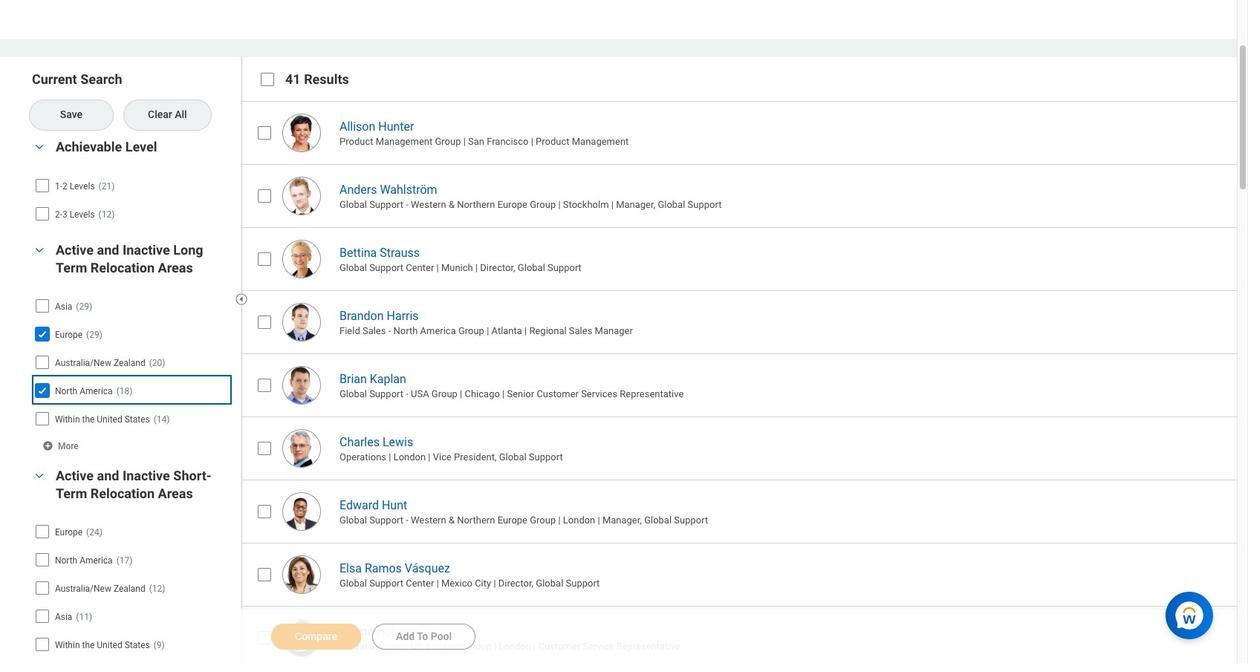 Task type: locate. For each thing, give the bounding box(es) containing it.
active
[[56, 242, 94, 258], [56, 468, 94, 484]]

australia/new left (20)
[[55, 358, 111, 369]]

levels right 2
[[70, 181, 95, 192]]

2-3 levels
[[55, 209, 95, 220]]

2 and from the top
[[97, 468, 119, 484]]

- inside emma hobson 'list item'
[[406, 642, 409, 653]]

1 vertical spatial relocation
[[90, 486, 155, 501]]

1 horizontal spatial (12)
[[149, 584, 165, 594]]

achievable level tree
[[35, 173, 229, 227]]

1 vertical spatial representative
[[617, 642, 681, 653]]

customer
[[537, 389, 579, 400], [538, 642, 581, 653]]

northern down san
[[457, 199, 495, 210]]

asia for (29)
[[55, 302, 72, 312]]

north america left (18)
[[55, 386, 113, 397]]

product
[[340, 136, 373, 147], [536, 136, 570, 147]]

sales down "brandon harris"
[[363, 326, 386, 337]]

0 vertical spatial levels
[[70, 181, 95, 192]]

2 the from the top
[[82, 640, 95, 651]]

anders wahlström link
[[340, 180, 438, 197]]

within inside active and inactive long term relocation areas tree
[[55, 415, 80, 425]]

1 vertical spatial zealand
[[114, 584, 145, 594]]

active down 'more'
[[56, 468, 94, 484]]

areas for short-
[[158, 486, 193, 501]]

1 and from the top
[[97, 242, 119, 258]]

0 vertical spatial asia
[[55, 302, 72, 312]]

1 check small image from the top
[[33, 325, 51, 343]]

2 vertical spatial north
[[55, 556, 77, 566]]

- inside anders wahlström list item
[[406, 199, 409, 210]]

manager,
[[616, 199, 656, 210], [603, 515, 642, 526]]

0 vertical spatial america
[[420, 326, 456, 337]]

2 center from the top
[[406, 578, 434, 590]]

and down achievable level tree
[[97, 242, 119, 258]]

representative
[[620, 389, 684, 400], [617, 642, 681, 653]]

allison hunter
[[340, 119, 414, 134]]

the for (11)
[[82, 640, 95, 651]]

manager, inside anders wahlström list item
[[616, 199, 656, 210]]

0 vertical spatial relocation
[[90, 260, 155, 276]]

zealand down (17)
[[114, 584, 145, 594]]

london inside charles lewis 'list item'
[[394, 452, 426, 463]]

41
[[285, 71, 301, 87]]

brian
[[340, 372, 367, 386]]

0 vertical spatial inactive
[[123, 242, 170, 258]]

management
[[376, 136, 433, 147], [572, 136, 629, 147]]

2 australia/new zealand from the top
[[55, 584, 145, 594]]

term inside active and inactive long term relocation areas
[[56, 260, 87, 276]]

2 western from the top
[[411, 515, 446, 526]]

and up (24)
[[97, 468, 119, 484]]

(12) inside active and inactive short- term relocation areas tree
[[149, 584, 165, 594]]

1 center from the top
[[406, 263, 434, 274]]

asia
[[55, 302, 72, 312], [55, 612, 72, 623]]

product down allison
[[340, 136, 373, 147]]

operations   |   london   |   vice president, global support
[[340, 452, 563, 463]]

- left usa
[[406, 389, 409, 400]]

(29)
[[76, 302, 92, 312], [86, 330, 102, 340]]

- for harris
[[389, 326, 391, 337]]

2 active from the top
[[56, 468, 94, 484]]

0 vertical spatial (29)
[[76, 302, 92, 312]]

1 vertical spatial america
[[80, 386, 113, 397]]

europe inside active and inactive long term relocation areas tree
[[55, 330, 83, 340]]

global support - western & northern europe group   |   stockholm   |   manager, global support
[[340, 199, 722, 210]]

manager, for hunt
[[603, 515, 642, 526]]

chevron down image inside active and inactive long term relocation areas group
[[30, 246, 48, 256]]

within for asia
[[55, 640, 80, 651]]

north up more dropdown button
[[55, 386, 77, 397]]

states left (9)
[[125, 640, 150, 651]]

&
[[449, 199, 455, 210], [449, 515, 455, 526], [426, 642, 432, 653]]

within the united states
[[55, 415, 150, 425], [55, 640, 150, 651]]

active inside active and inactive short- term relocation areas
[[56, 468, 94, 484]]

the inside active and inactive short- term relocation areas tree
[[82, 640, 95, 651]]

2 chevron down image from the top
[[30, 246, 48, 256]]

1 vertical spatial australia/new
[[55, 584, 111, 594]]

north down harris
[[394, 326, 418, 337]]

active down the 2-3 levels
[[56, 242, 94, 258]]

inactive
[[123, 242, 170, 258], [123, 468, 170, 484]]

zealand left (20)
[[114, 358, 145, 369]]

america for (17)
[[80, 556, 113, 566]]

& inside anders wahlström list item
[[449, 199, 455, 210]]

north america down (24)
[[55, 556, 113, 566]]

inactive inside active and inactive short- term relocation areas
[[123, 468, 170, 484]]

0 vertical spatial (12)
[[99, 209, 115, 220]]

relocation up (24)
[[90, 486, 155, 501]]

|
[[464, 136, 466, 147], [531, 136, 534, 147], [559, 199, 561, 210], [612, 199, 614, 210], [437, 263, 439, 274], [476, 263, 478, 274], [487, 326, 489, 337], [525, 326, 527, 337], [460, 389, 463, 400], [503, 389, 505, 400], [389, 452, 391, 463], [428, 452, 431, 463], [559, 515, 561, 526], [598, 515, 600, 526], [437, 578, 439, 590], [494, 578, 496, 590], [494, 642, 497, 653], [534, 642, 536, 653]]

representative inside emma hobson 'list item'
[[617, 642, 681, 653]]

field
[[340, 326, 360, 337]]

& inside emma hobson 'list item'
[[426, 642, 432, 653]]

2 vertical spatial london
[[499, 642, 531, 653]]

munich
[[441, 263, 473, 274]]

1 product from the left
[[340, 136, 373, 147]]

1 vertical spatial asia
[[55, 612, 72, 623]]

2 vertical spatial &
[[426, 642, 432, 653]]

1 australia/new from the top
[[55, 358, 111, 369]]

allison
[[340, 119, 376, 134]]

1 vertical spatial australia/new zealand
[[55, 584, 145, 594]]

emma
[[340, 625, 374, 639]]

-
[[406, 199, 409, 210], [389, 326, 391, 337], [406, 389, 409, 400], [406, 515, 409, 526], [406, 642, 409, 653]]

wahlström
[[380, 183, 438, 197]]

northern inside edward hunt list item
[[457, 515, 495, 526]]

states inside active and inactive short- term relocation areas tree
[[125, 640, 150, 651]]

- down hunt
[[406, 515, 409, 526]]

zealand inside active and inactive short- term relocation areas tree
[[114, 584, 145, 594]]

north for (18)
[[55, 386, 77, 397]]

1 western from the top
[[411, 199, 446, 210]]

0 vertical spatial manager,
[[616, 199, 656, 210]]

0 vertical spatial and
[[97, 242, 119, 258]]

global
[[340, 199, 367, 210], [658, 199, 686, 210], [340, 263, 367, 274], [518, 263, 545, 274], [340, 389, 367, 400], [499, 452, 527, 463], [340, 515, 367, 526], [645, 515, 672, 526], [340, 578, 367, 590], [536, 578, 564, 590], [340, 642, 367, 653]]

(29) for asia
[[76, 302, 92, 312]]

0 vertical spatial within
[[55, 415, 80, 425]]

zealand inside active and inactive long term relocation areas tree
[[114, 358, 145, 369]]

areas down the short-
[[158, 486, 193, 501]]

2 vertical spatial america
[[80, 556, 113, 566]]

zealand for (20)
[[114, 358, 145, 369]]

within the united states down (11)
[[55, 640, 150, 651]]

western for wahlström
[[411, 199, 446, 210]]

1 vertical spatial term
[[56, 486, 87, 501]]

1 relocation from the top
[[90, 260, 155, 276]]

the inside active and inactive long term relocation areas tree
[[82, 415, 95, 425]]

0 vertical spatial western
[[411, 199, 446, 210]]

australia/new zealand
[[55, 358, 145, 369], [55, 584, 145, 594]]

check small image
[[33, 325, 51, 343], [33, 382, 51, 400]]

2 zealand from the top
[[114, 584, 145, 594]]

america inside brandon harris list item
[[420, 326, 456, 337]]

2 areas from the top
[[158, 486, 193, 501]]

support inside brian kaplan list item
[[370, 389, 404, 400]]

director, inside bettina strauss list item
[[480, 263, 516, 274]]

1 horizontal spatial management
[[572, 136, 629, 147]]

- for hunt
[[406, 515, 409, 526]]

australia/new zealand up (18)
[[55, 358, 145, 369]]

product right francisco
[[536, 136, 570, 147]]

service
[[583, 642, 614, 653]]

edward hunt list item
[[242, 480, 1249, 543]]

(12) up (9)
[[149, 584, 165, 594]]

0 vertical spatial australia/new zealand
[[55, 358, 145, 369]]

1 vertical spatial inactive
[[123, 468, 170, 484]]

charles lewis link
[[340, 432, 413, 449]]

representative right services
[[620, 389, 684, 400]]

australia/new zealand inside active and inactive short- term relocation areas tree
[[55, 584, 145, 594]]

united left (9)
[[97, 640, 122, 651]]

customer left service
[[538, 642, 581, 653]]

director, right city
[[499, 578, 534, 590]]

north inside active and inactive long term relocation areas tree
[[55, 386, 77, 397]]

inactive inside active and inactive long term relocation areas
[[123, 242, 170, 258]]

western inside anders wahlström list item
[[411, 199, 446, 210]]

0 vertical spatial united
[[97, 415, 122, 425]]

2 levels from the top
[[70, 209, 95, 220]]

relocation
[[90, 260, 155, 276], [90, 486, 155, 501]]

areas inside active and inactive short- term relocation areas
[[158, 486, 193, 501]]

2 within from the top
[[55, 640, 80, 651]]

northern down president,
[[457, 515, 495, 526]]

1 vertical spatial chevron down image
[[30, 246, 48, 256]]

1 vertical spatial director,
[[499, 578, 534, 590]]

lewis
[[383, 435, 413, 449]]

western
[[411, 199, 446, 210], [411, 515, 446, 526]]

1 vertical spatial northern
[[457, 515, 495, 526]]

search
[[80, 71, 122, 87]]

america left (18)
[[80, 386, 113, 397]]

1 within the united states from the top
[[55, 415, 150, 425]]

hunt
[[382, 499, 408, 513]]

areas inside active and inactive long term relocation areas
[[158, 260, 193, 276]]

& up vásquez on the left
[[449, 515, 455, 526]]

brandon harris
[[340, 309, 419, 323]]

states
[[125, 415, 150, 425], [125, 640, 150, 651]]

2 term from the top
[[56, 486, 87, 501]]

long
[[173, 242, 203, 258]]

0 vertical spatial north
[[394, 326, 418, 337]]

chevron down image for active
[[30, 246, 48, 256]]

chevron down image
[[30, 471, 48, 482]]

united down (18)
[[97, 415, 122, 425]]

north america inside active and inactive long term relocation areas tree
[[55, 386, 113, 397]]

center down strauss
[[406, 263, 434, 274]]

inactive left long
[[123, 242, 170, 258]]

western for hunt
[[411, 515, 446, 526]]

states inside active and inactive long term relocation areas tree
[[125, 415, 150, 425]]

sales
[[363, 326, 386, 337], [569, 326, 593, 337]]

chicago
[[465, 389, 500, 400]]

group
[[435, 136, 461, 147], [530, 199, 556, 210], [459, 326, 485, 337], [432, 389, 458, 400], [530, 515, 556, 526], [466, 642, 492, 653]]

0 vertical spatial center
[[406, 263, 434, 274]]

center down vásquez on the left
[[406, 578, 434, 590]]

0 vertical spatial north america
[[55, 386, 113, 397]]

1 chevron down image from the top
[[30, 142, 48, 153]]

(9)
[[154, 640, 165, 651]]

1 horizontal spatial sales
[[569, 326, 593, 337]]

1 north america from the top
[[55, 386, 113, 397]]

1 states from the top
[[125, 415, 150, 425]]

1 zealand from the top
[[114, 358, 145, 369]]

elsa ramos vásquez list item
[[242, 543, 1249, 606]]

0 vertical spatial australia/new
[[55, 358, 111, 369]]

0 horizontal spatial london
[[394, 452, 426, 463]]

- down the wahlström
[[406, 199, 409, 210]]

north left (17)
[[55, 556, 77, 566]]

within down (11)
[[55, 640, 80, 651]]

ramos
[[365, 562, 402, 576]]

and inside active and inactive short- term relocation areas
[[97, 468, 119, 484]]

america down (24)
[[80, 556, 113, 566]]

2 north america from the top
[[55, 556, 113, 566]]

& for emma hobson
[[426, 642, 432, 653]]

2 horizontal spatial london
[[563, 515, 596, 526]]

field sales - north america group   |   atlanta   |   regional sales manager
[[340, 326, 633, 337]]

bettina
[[340, 246, 377, 260]]

1 vertical spatial (12)
[[149, 584, 165, 594]]

1 vertical spatial areas
[[158, 486, 193, 501]]

francisco
[[487, 136, 529, 147]]

emma hobson
[[340, 625, 418, 639]]

relocation inside active and inactive short- term relocation areas
[[90, 486, 155, 501]]

within up 'more'
[[55, 415, 80, 425]]

australia/new zealand inside active and inactive long term relocation areas tree
[[55, 358, 145, 369]]

western down the wahlström
[[411, 199, 446, 210]]

group inside emma hobson 'list item'
[[466, 642, 492, 653]]

relocation for long
[[90, 260, 155, 276]]

- for wahlström
[[406, 199, 409, 210]]

brandon harris link
[[340, 306, 419, 323]]

1 vertical spatial manager,
[[603, 515, 642, 526]]

1 vertical spatial levels
[[70, 209, 95, 220]]

1 vertical spatial and
[[97, 468, 119, 484]]

center for ramos
[[406, 578, 434, 590]]

1 vertical spatial center
[[406, 578, 434, 590]]

term up (24)
[[56, 486, 87, 501]]

0 vertical spatial areas
[[158, 260, 193, 276]]

1 vertical spatial north america
[[55, 556, 113, 566]]

0 horizontal spatial sales
[[363, 326, 386, 337]]

1 vertical spatial western
[[411, 515, 446, 526]]

america inside active and inactive short- term relocation areas tree
[[80, 556, 113, 566]]

0 horizontal spatial management
[[376, 136, 433, 147]]

- inside brian kaplan list item
[[406, 389, 409, 400]]

(29) for europe
[[86, 330, 102, 340]]

within inside active and inactive short- term relocation areas tree
[[55, 640, 80, 651]]

levels right 3
[[70, 209, 95, 220]]

achievable level
[[56, 139, 157, 154]]

relocation for short-
[[90, 486, 155, 501]]

level
[[125, 139, 157, 154]]

center inside bettina strauss list item
[[406, 263, 434, 274]]

2 inactive from the top
[[123, 468, 170, 484]]

0 horizontal spatial product
[[340, 136, 373, 147]]

2 australia/new from the top
[[55, 584, 111, 594]]

2 within the united states from the top
[[55, 640, 150, 651]]

director, right munich
[[480, 263, 516, 274]]

america for (18)
[[80, 386, 113, 397]]

1 sales from the left
[[363, 326, 386, 337]]

asia inside active and inactive short- term relocation areas tree
[[55, 612, 72, 623]]

within
[[55, 415, 80, 425], [55, 640, 80, 651]]

0 vertical spatial customer
[[537, 389, 579, 400]]

term down the 2-3 levels
[[56, 260, 87, 276]]

1 vertical spatial &
[[449, 515, 455, 526]]

1 vertical spatial north
[[55, 386, 77, 397]]

1 northern from the top
[[457, 199, 495, 210]]

0 horizontal spatial (12)
[[99, 209, 115, 220]]

manager
[[595, 326, 633, 337]]

1 vertical spatial check small image
[[33, 382, 51, 400]]

levels
[[70, 181, 95, 192], [70, 209, 95, 220]]

areas down long
[[158, 260, 193, 276]]

0 vertical spatial london
[[394, 452, 426, 463]]

achievable level group
[[30, 137, 234, 230]]

kaplan
[[370, 372, 406, 386]]

1-2 levels
[[55, 181, 95, 192]]

0 vertical spatial the
[[82, 415, 95, 425]]

global inside brian kaplan list item
[[340, 389, 367, 400]]

global inside emma hobson 'list item'
[[340, 642, 367, 653]]

1 levels from the top
[[70, 181, 95, 192]]

2 united from the top
[[97, 640, 122, 651]]

2 check small image from the top
[[33, 382, 51, 400]]

support inside charles lewis 'list item'
[[529, 452, 563, 463]]

allison hunter list item
[[242, 101, 1249, 164]]

2 states from the top
[[125, 640, 150, 651]]

(12) down (21)
[[99, 209, 115, 220]]

1 united from the top
[[97, 415, 122, 425]]

(12) for 2-3 levels
[[99, 209, 115, 220]]

& inside edward hunt list item
[[449, 515, 455, 526]]

australia/new zealand up (11)
[[55, 584, 145, 594]]

management down hunter at top left
[[376, 136, 433, 147]]

charles lewis
[[340, 435, 413, 449]]

- down "brandon harris"
[[389, 326, 391, 337]]

1 term from the top
[[56, 260, 87, 276]]

representative right service
[[617, 642, 681, 653]]

northern inside anders wahlström list item
[[457, 199, 495, 210]]

0 vertical spatial check small image
[[33, 325, 51, 343]]

support
[[370, 199, 404, 210], [688, 199, 722, 210], [370, 263, 404, 274], [548, 263, 582, 274], [370, 389, 404, 400], [529, 452, 563, 463], [370, 515, 404, 526], [674, 515, 708, 526], [370, 578, 404, 590], [566, 578, 600, 590], [370, 642, 404, 653]]

hunter
[[379, 119, 414, 134]]

filter search field
[[30, 70, 244, 664]]

asia inside active and inactive long term relocation areas tree
[[55, 302, 72, 312]]

1 vertical spatial (29)
[[86, 330, 102, 340]]

1 horizontal spatial london
[[499, 642, 531, 653]]

australia/new up (11)
[[55, 584, 111, 594]]

management up stockholm in the left top of the page
[[572, 136, 629, 147]]

united inside active and inactive long term relocation areas tree
[[97, 415, 122, 425]]

levels for 2-3 levels
[[70, 209, 95, 220]]

term inside active and inactive short- term relocation areas
[[56, 486, 87, 501]]

1 inactive from the top
[[123, 242, 170, 258]]

center inside elsa ramos vásquez list item
[[406, 578, 434, 590]]

0 vertical spatial zealand
[[114, 358, 145, 369]]

1 horizontal spatial product
[[536, 136, 570, 147]]

- left uk
[[406, 642, 409, 653]]

north america inside active and inactive short- term relocation areas tree
[[55, 556, 113, 566]]

areas
[[158, 260, 193, 276], [158, 486, 193, 501]]

america inside active and inactive long term relocation areas tree
[[80, 386, 113, 397]]

north
[[394, 326, 418, 337], [55, 386, 77, 397], [55, 556, 77, 566]]

hobson
[[377, 625, 418, 639]]

chevron down image inside achievable level group
[[30, 142, 48, 153]]

london
[[394, 452, 426, 463], [563, 515, 596, 526], [499, 642, 531, 653]]

united inside active and inactive short- term relocation areas tree
[[97, 640, 122, 651]]

all
[[175, 108, 187, 120]]

anders wahlström list item
[[242, 164, 1249, 227]]

1 vertical spatial states
[[125, 640, 150, 651]]

1 management from the left
[[376, 136, 433, 147]]

41 results
[[285, 71, 349, 87]]

- inside edward hunt list item
[[406, 515, 409, 526]]

0 vertical spatial representative
[[620, 389, 684, 400]]

brian kaplan list item
[[242, 354, 1249, 417]]

0 vertical spatial active
[[56, 242, 94, 258]]

group inside anders wahlström list item
[[530, 199, 556, 210]]

within the united states inside active and inactive long term relocation areas tree
[[55, 415, 150, 425]]

1 vertical spatial within
[[55, 640, 80, 651]]

0 vertical spatial &
[[449, 199, 455, 210]]

australia/new inside active and inactive short- term relocation areas tree
[[55, 584, 111, 594]]

inactive for long
[[123, 242, 170, 258]]

states left (14)
[[125, 415, 150, 425]]

2 relocation from the top
[[90, 486, 155, 501]]

(12)
[[99, 209, 115, 220], [149, 584, 165, 594]]

2 asia from the top
[[55, 612, 72, 623]]

1 vertical spatial within the united states
[[55, 640, 150, 651]]

0 vertical spatial within the united states
[[55, 415, 150, 425]]

manager, inside edward hunt list item
[[603, 515, 642, 526]]

within the united states inside active and inactive short- term relocation areas tree
[[55, 640, 150, 651]]

0 vertical spatial states
[[125, 415, 150, 425]]

director, inside elsa ramos vásquez list item
[[499, 578, 534, 590]]

western inside edward hunt list item
[[411, 515, 446, 526]]

active inside active and inactive long term relocation areas
[[56, 242, 94, 258]]

within the united states down (18)
[[55, 415, 150, 425]]

vásquez
[[405, 562, 450, 576]]

0 vertical spatial chevron down image
[[30, 142, 48, 153]]

- inside brandon harris list item
[[389, 326, 391, 337]]

relocation down achievable level tree
[[90, 260, 155, 276]]

1 australia/new zealand from the top
[[55, 358, 145, 369]]

1 asia from the top
[[55, 302, 72, 312]]

the
[[82, 415, 95, 425], [82, 640, 95, 651]]

america up usa
[[420, 326, 456, 337]]

1 active from the top
[[56, 242, 94, 258]]

0 vertical spatial director,
[[480, 263, 516, 274]]

western up vásquez on the left
[[411, 515, 446, 526]]

edward
[[340, 499, 379, 513]]

1 vertical spatial the
[[82, 640, 95, 651]]

1 areas from the top
[[158, 260, 193, 276]]

global inside charles lewis 'list item'
[[499, 452, 527, 463]]

active and inactive long term relocation areas tree
[[33, 293, 229, 432]]

1 vertical spatial london
[[563, 515, 596, 526]]

and inside active and inactive long term relocation areas
[[97, 242, 119, 258]]

inactive left the short-
[[123, 468, 170, 484]]

sales right regional
[[569, 326, 593, 337]]

vice
[[433, 452, 452, 463]]

1 vertical spatial active
[[56, 468, 94, 484]]

australia/new for north america
[[55, 584, 111, 594]]

(20)
[[149, 358, 165, 369]]

& right uk
[[426, 642, 432, 653]]

2 management from the left
[[572, 136, 629, 147]]

(12) inside achievable level tree
[[99, 209, 115, 220]]

australia/new inside active and inactive long term relocation areas tree
[[55, 358, 111, 369]]

relocation inside active and inactive long term relocation areas
[[90, 260, 155, 276]]

- for hobson
[[406, 642, 409, 653]]

north america for (18)
[[55, 386, 113, 397]]

0 vertical spatial term
[[56, 260, 87, 276]]

1 vertical spatial united
[[97, 640, 122, 651]]

0 vertical spatial northern
[[457, 199, 495, 210]]

anders wahlström
[[340, 183, 438, 197]]

customer right senior
[[537, 389, 579, 400]]

term
[[56, 260, 87, 276], [56, 486, 87, 501]]

1 vertical spatial customer
[[538, 642, 581, 653]]

1 within from the top
[[55, 415, 80, 425]]

& up munich
[[449, 199, 455, 210]]

north inside active and inactive short- term relocation areas tree
[[55, 556, 77, 566]]

australia/new
[[55, 358, 111, 369], [55, 584, 111, 594]]

2 northern from the top
[[457, 515, 495, 526]]

chevron down image
[[30, 142, 48, 153], [30, 246, 48, 256]]

1 the from the top
[[82, 415, 95, 425]]



Task type: describe. For each thing, give the bounding box(es) containing it.
clear all button
[[124, 100, 211, 130]]

active and inactive long term relocation areas group
[[30, 241, 234, 455]]

global support center   |   munich   |   director, global support
[[340, 263, 582, 274]]

global support - usa group   |   chicago   |   senior customer services representative
[[340, 389, 684, 400]]

brandon harris list item
[[242, 290, 1249, 354]]

australia/new zealand for (17)
[[55, 584, 145, 594]]

asia for (11)
[[55, 612, 72, 623]]

elsa
[[340, 562, 362, 576]]

more
[[58, 441, 79, 452]]

save
[[60, 108, 83, 120]]

active and inactive long term relocation areas button
[[56, 242, 203, 276]]

& for edward hunt
[[449, 515, 455, 526]]

bettina strauss list item
[[242, 227, 1249, 290]]

support inside emma hobson 'list item'
[[370, 642, 404, 653]]

current
[[32, 71, 77, 87]]

(12) for australia/new zealand
[[149, 584, 165, 594]]

2 product from the left
[[536, 136, 570, 147]]

charles
[[340, 435, 380, 449]]

(17)
[[116, 556, 133, 566]]

center for strauss
[[406, 263, 434, 274]]

short-
[[173, 468, 212, 484]]

united for (11)
[[97, 640, 122, 651]]

europe inside edward hunt list item
[[498, 515, 528, 526]]

chevron down image for achievable
[[30, 142, 48, 153]]

check small image for europe
[[33, 325, 51, 343]]

edward hunt
[[340, 499, 408, 513]]

zealand for (12)
[[114, 584, 145, 594]]

europe inside active and inactive short- term relocation areas tree
[[55, 528, 83, 538]]

current search
[[32, 71, 122, 87]]

achievable
[[56, 139, 122, 154]]

customer inside brian kaplan list item
[[537, 389, 579, 400]]

term for active and inactive long term relocation areas
[[56, 260, 87, 276]]

active for active and inactive long term relocation areas
[[56, 242, 94, 258]]

(11)
[[76, 612, 92, 623]]

results
[[304, 71, 349, 87]]

group inside allison hunter list item
[[435, 136, 461, 147]]

harris
[[387, 309, 419, 323]]

northern for edward hunt
[[457, 515, 495, 526]]

achievable level button
[[56, 139, 157, 154]]

states for (14)
[[125, 415, 150, 425]]

europe inside anders wahlström list item
[[498, 199, 528, 210]]

areas for long
[[158, 260, 193, 276]]

clear
[[148, 108, 172, 120]]

elsa ramos vásquez link
[[340, 559, 450, 576]]

services
[[581, 389, 618, 400]]

within for north america
[[55, 415, 80, 425]]

(14)
[[154, 415, 170, 425]]

active and inactive short- term relocation areas tree
[[35, 519, 229, 658]]

emma hobson link
[[340, 622, 418, 639]]

brian kaplan link
[[340, 369, 406, 386]]

- for kaplan
[[406, 389, 409, 400]]

emma hobson list item
[[242, 606, 1249, 664]]

2-
[[55, 209, 62, 220]]

active and inactive short- term relocation areas group
[[30, 467, 234, 664]]

north america for (17)
[[55, 556, 113, 566]]

product management group   |   san francisco   |   product management
[[340, 136, 629, 147]]

2 sales from the left
[[569, 326, 593, 337]]

global support - uk & ireland group   |   london   |   customer service representative
[[340, 642, 681, 653]]

active and inactive short- term relocation areas button
[[56, 468, 212, 501]]

brian kaplan
[[340, 372, 406, 386]]

inactive for short-
[[123, 468, 170, 484]]

active and inactive short- term relocation areas
[[56, 468, 212, 501]]

(24)
[[86, 528, 102, 538]]

1-
[[55, 181, 62, 192]]

check small image for north america
[[33, 382, 51, 400]]

san
[[468, 136, 485, 147]]

anders
[[340, 183, 377, 197]]

representative inside brian kaplan list item
[[620, 389, 684, 400]]

3
[[62, 209, 67, 220]]

operations
[[340, 452, 387, 463]]

the for (18)
[[82, 415, 95, 425]]

states for (9)
[[125, 640, 150, 651]]

strauss
[[380, 246, 420, 260]]

australia/new zealand for (29)
[[55, 358, 145, 369]]

term for active and inactive short- term relocation areas
[[56, 486, 87, 501]]

bettina strauss link
[[340, 243, 420, 260]]

within the united states for (18)
[[55, 415, 150, 425]]

ireland
[[434, 642, 463, 653]]

brandon
[[340, 309, 384, 323]]

manager, for wahlström
[[616, 199, 656, 210]]

australia/new for europe
[[55, 358, 111, 369]]

within the united states for (11)
[[55, 640, 150, 651]]

and for active and inactive short- term relocation areas
[[97, 468, 119, 484]]

group inside brandon harris list item
[[459, 326, 485, 337]]

london inside emma hobson 'list item'
[[499, 642, 531, 653]]

clear all
[[148, 108, 187, 120]]

(21)
[[99, 181, 115, 192]]

levels for 1-2 levels
[[70, 181, 95, 192]]

north inside brandon harris list item
[[394, 326, 418, 337]]

& for anders wahlström
[[449, 199, 455, 210]]

charles lewis list item
[[242, 417, 1249, 480]]

uk
[[411, 642, 423, 653]]

edward hunt link
[[340, 496, 408, 513]]

united for (18)
[[97, 415, 122, 425]]

active for active and inactive short- term relocation areas
[[56, 468, 94, 484]]

save button
[[30, 100, 113, 130]]

bettina strauss
[[340, 246, 420, 260]]

group inside brian kaplan list item
[[432, 389, 458, 400]]

allison hunter link
[[340, 116, 414, 134]]

usa
[[411, 389, 429, 400]]

global support center   |   mexico city   |   director, global support
[[340, 578, 600, 590]]

atlanta
[[492, 326, 522, 337]]

customer inside emma hobson 'list item'
[[538, 642, 581, 653]]

active and inactive long term relocation areas
[[56, 242, 203, 276]]

north for (17)
[[55, 556, 77, 566]]

(18)
[[116, 386, 133, 397]]

elsa ramos vásquez
[[340, 562, 450, 576]]

global support - western & northern europe group   |   london   |   manager, global support
[[340, 515, 708, 526]]

regional
[[530, 326, 567, 337]]

group inside edward hunt list item
[[530, 515, 556, 526]]

more button
[[42, 440, 80, 452]]

northern for anders wahlström
[[457, 199, 495, 210]]

president,
[[454, 452, 497, 463]]

senior
[[507, 389, 535, 400]]

2
[[62, 181, 67, 192]]

and for active and inactive long term relocation areas
[[97, 242, 119, 258]]

mexico
[[441, 578, 473, 590]]

london inside edward hunt list item
[[563, 515, 596, 526]]

city
[[475, 578, 491, 590]]



Task type: vqa. For each thing, say whether or not it's contained in the screenshot.


